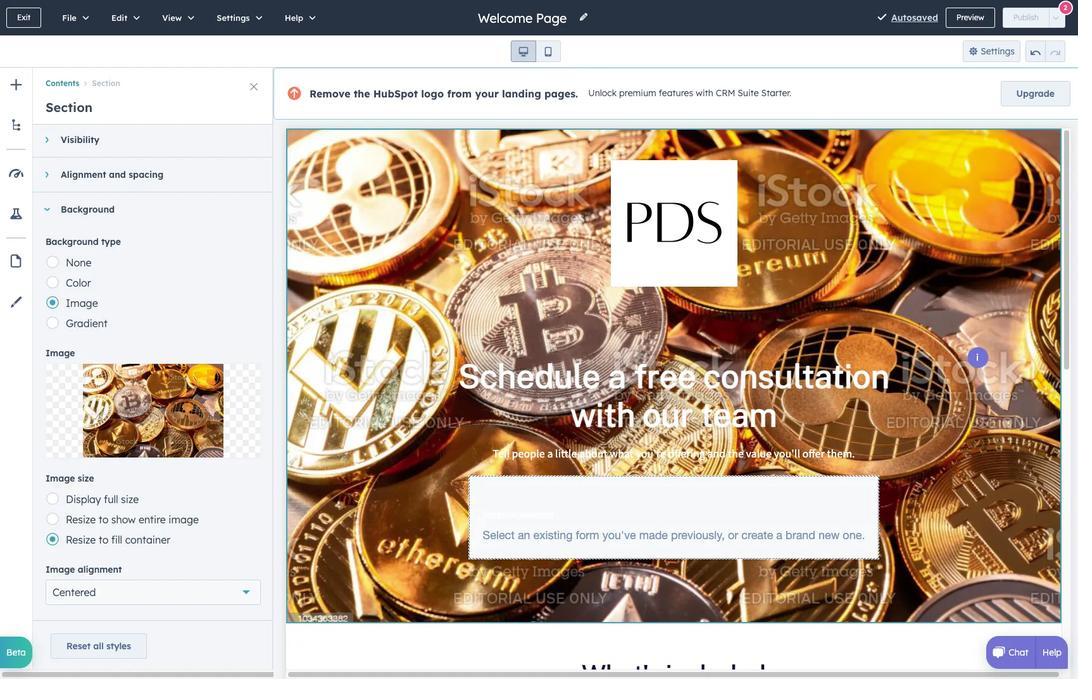 Task type: describe. For each thing, give the bounding box(es) containing it.
1 horizontal spatial settings button
[[963, 41, 1021, 62]]

color
[[66, 277, 91, 289]]

image down color
[[66, 297, 98, 310]]

hubspot
[[373, 87, 418, 100]]

alignment
[[78, 564, 122, 575]]

background button
[[33, 192, 261, 227]]

none
[[66, 256, 91, 269]]

with
[[696, 87, 713, 99]]

file
[[62, 13, 77, 23]]

image down the gradient
[[46, 348, 75, 359]]

view
[[162, 13, 182, 23]]

the
[[354, 87, 370, 100]]

to for fill
[[99, 534, 108, 546]]

visibility button
[[33, 123, 261, 157]]

caret image for visibility
[[45, 136, 48, 144]]

caret image for alignment and spacing
[[45, 171, 48, 179]]

contents
[[46, 79, 79, 88]]

pages.
[[544, 87, 578, 100]]

publish group
[[1003, 8, 1066, 28]]

view button
[[149, 0, 203, 35]]

your
[[475, 87, 499, 100]]

image size
[[46, 473, 94, 484]]

exit
[[17, 13, 31, 22]]

replace
[[137, 405, 170, 417]]

crm
[[716, 87, 735, 99]]

reset all styles button
[[51, 634, 147, 659]]

alignment and spacing button
[[33, 158, 261, 192]]

reset
[[66, 641, 91, 652]]

centered button
[[46, 580, 261, 605]]

0 vertical spatial section
[[92, 79, 120, 88]]

image
[[169, 513, 199, 526]]

0 vertical spatial settings
[[217, 13, 250, 23]]

file button
[[49, 0, 98, 35]]

preview
[[957, 13, 984, 22]]

all
[[93, 641, 104, 652]]

1 vertical spatial section
[[46, 99, 93, 115]]

close image
[[250, 83, 258, 91]]

visibility
[[61, 134, 99, 146]]

image alignment
[[46, 564, 122, 575]]

full
[[104, 493, 118, 506]]

chat
[[1009, 647, 1029, 658]]

premium
[[619, 87, 656, 99]]

navigation containing contents
[[33, 68, 273, 91]]

remove
[[310, 87, 350, 100]]

caret image for background
[[43, 208, 51, 211]]

preview button
[[946, 8, 995, 28]]

type
[[101, 236, 121, 248]]

unlock
[[588, 87, 617, 99]]

resize for resize to fill container
[[66, 534, 96, 546]]



Task type: vqa. For each thing, say whether or not it's contained in the screenshot.
top Background
yes



Task type: locate. For each thing, give the bounding box(es) containing it.
1 vertical spatial settings button
[[963, 41, 1021, 62]]

caret image
[[45, 136, 48, 144], [45, 171, 48, 179], [43, 208, 51, 211]]

2 vertical spatial caret image
[[43, 208, 51, 211]]

publish button
[[1003, 8, 1050, 28]]

caret image up background type
[[43, 208, 51, 211]]

1 group from the left
[[511, 41, 561, 62]]

help inside button
[[285, 13, 303, 23]]

autosaved
[[891, 12, 938, 23]]

publish
[[1013, 13, 1039, 22]]

1 vertical spatial help
[[1043, 647, 1062, 658]]

1 horizontal spatial help
[[1043, 647, 1062, 658]]

replace button
[[46, 363, 261, 458]]

0 vertical spatial resize
[[66, 513, 96, 526]]

to for show
[[99, 513, 108, 526]]

image size element
[[46, 489, 261, 550]]

suite
[[738, 87, 759, 99]]

upgrade link
[[1001, 81, 1071, 106]]

remove the hubspot logo from your landing pages.
[[310, 87, 578, 100]]

image up display at the bottom left of page
[[46, 473, 75, 484]]

fill
[[111, 534, 122, 546]]

group
[[511, 41, 561, 62], [1026, 41, 1065, 62]]

1 vertical spatial caret image
[[45, 171, 48, 179]]

unlock premium features with crm suite starter.
[[588, 87, 791, 99]]

display full size
[[66, 493, 139, 506]]

alignment
[[61, 169, 106, 180]]

and
[[109, 169, 126, 180]]

edit button
[[98, 0, 149, 35]]

entire
[[139, 513, 166, 526]]

to left show at the left of page
[[99, 513, 108, 526]]

2 resize from the top
[[66, 534, 96, 546]]

container
[[125, 534, 170, 546]]

caret image inside visibility dropdown button
[[45, 136, 48, 144]]

0 horizontal spatial help
[[285, 13, 303, 23]]

resize for resize to show entire image
[[66, 513, 96, 526]]

section
[[92, 79, 120, 88], [46, 99, 93, 115]]

resize to fill container
[[66, 534, 170, 546]]

1 horizontal spatial size
[[121, 493, 139, 506]]

1 vertical spatial size
[[121, 493, 139, 506]]

settings down preview button
[[981, 46, 1015, 57]]

background up background type
[[61, 204, 115, 215]]

2
[[1064, 3, 1067, 12]]

1 horizontal spatial settings
[[981, 46, 1015, 57]]

2 to from the top
[[99, 534, 108, 546]]

logo
[[421, 87, 444, 100]]

background inside background dropdown button
[[61, 204, 115, 215]]

resize to show entire image
[[66, 513, 199, 526]]

settings right the view button
[[217, 13, 250, 23]]

0 horizontal spatial size
[[78, 473, 94, 484]]

2 group from the left
[[1026, 41, 1065, 62]]

0 vertical spatial help
[[285, 13, 303, 23]]

styles
[[106, 641, 131, 652]]

None field
[[477, 9, 571, 26]]

0 vertical spatial size
[[78, 473, 94, 484]]

0 vertical spatial caret image
[[45, 136, 48, 144]]

caret image inside alignment and spacing dropdown button
[[45, 171, 48, 179]]

size right full
[[121, 493, 139, 506]]

1 vertical spatial settings
[[981, 46, 1015, 57]]

resize
[[66, 513, 96, 526], [66, 534, 96, 546]]

reset all styles
[[66, 641, 131, 652]]

resize down display at the bottom left of page
[[66, 513, 96, 526]]

autosaved button
[[891, 10, 938, 25]]

section right contents button
[[92, 79, 120, 88]]

1 horizontal spatial group
[[1026, 41, 1065, 62]]

from
[[447, 87, 472, 100]]

resize up image alignment
[[66, 534, 96, 546]]

image
[[66, 297, 98, 310], [46, 348, 75, 359], [46, 473, 75, 484], [46, 564, 75, 575]]

1 to from the top
[[99, 513, 108, 526]]

caret image inside background dropdown button
[[43, 208, 51, 211]]

background for background type
[[46, 236, 99, 248]]

spacing
[[129, 169, 163, 180]]

show
[[111, 513, 136, 526]]

section down contents button
[[46, 99, 93, 115]]

gradient
[[66, 317, 108, 330]]

upgrade
[[1016, 88, 1055, 99]]

image up centered
[[46, 564, 75, 575]]

caret image left visibility
[[45, 136, 48, 144]]

group down publish group
[[1026, 41, 1065, 62]]

settings
[[217, 13, 250, 23], [981, 46, 1015, 57]]

0 vertical spatial background
[[61, 204, 115, 215]]

exit link
[[6, 8, 41, 28]]

group up landing
[[511, 41, 561, 62]]

0 vertical spatial settings button
[[203, 0, 271, 35]]

landing
[[502, 87, 541, 100]]

to
[[99, 513, 108, 526], [99, 534, 108, 546]]

display
[[66, 493, 101, 506]]

alignment and spacing
[[61, 169, 163, 180]]

centered
[[53, 586, 96, 599]]

background
[[61, 204, 115, 215], [46, 236, 99, 248]]

beta
[[6, 647, 26, 658]]

0 horizontal spatial settings
[[217, 13, 250, 23]]

section button
[[79, 79, 120, 88]]

starter.
[[761, 87, 791, 99]]

1 resize from the top
[[66, 513, 96, 526]]

0 horizontal spatial settings button
[[203, 0, 271, 35]]

to left the fill
[[99, 534, 108, 546]]

help
[[285, 13, 303, 23], [1043, 647, 1062, 658]]

background for background
[[61, 204, 115, 215]]

help button
[[271, 0, 325, 35]]

beta button
[[0, 637, 32, 669]]

background up 'none' at left
[[46, 236, 99, 248]]

caret image left alignment on the left top of the page
[[45, 171, 48, 179]]

0 horizontal spatial group
[[511, 41, 561, 62]]

settings button
[[203, 0, 271, 35], [963, 41, 1021, 62]]

background type
[[46, 236, 121, 248]]

size
[[78, 473, 94, 484], [121, 493, 139, 506]]

features
[[659, 87, 693, 99]]

1 vertical spatial background
[[46, 236, 99, 248]]

navigation
[[33, 68, 273, 91]]

contents button
[[46, 79, 79, 88]]

1 vertical spatial resize
[[66, 534, 96, 546]]

0 vertical spatial to
[[99, 513, 108, 526]]

1 vertical spatial to
[[99, 534, 108, 546]]

size up display at the bottom left of page
[[78, 473, 94, 484]]

edit
[[111, 13, 127, 23]]



